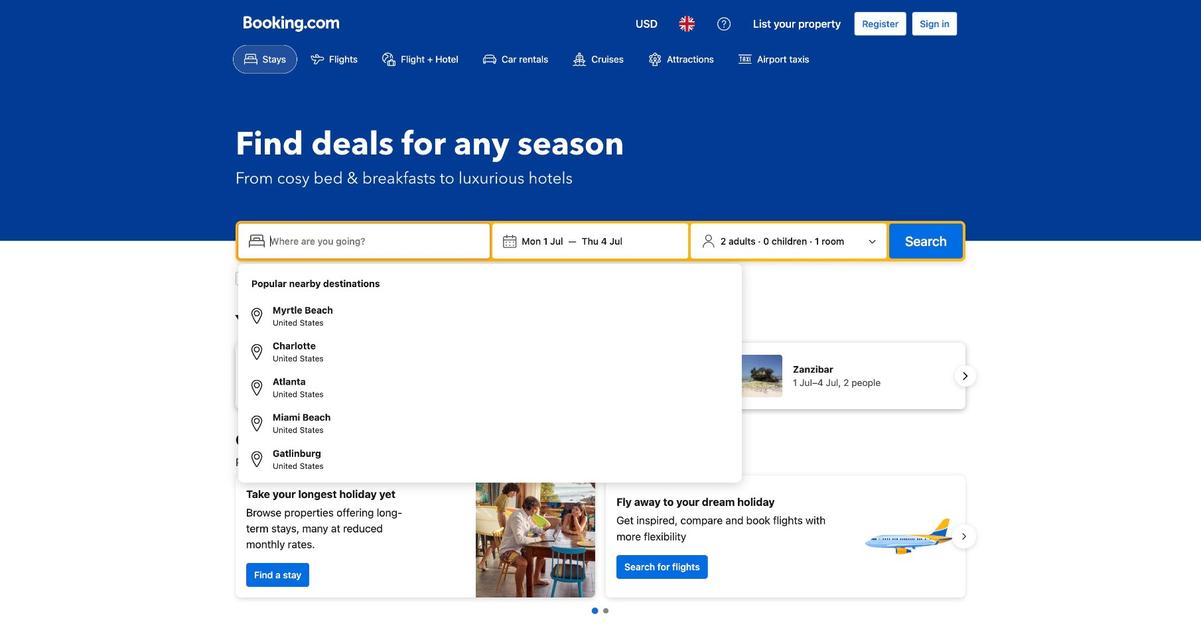 Task type: describe. For each thing, give the bounding box(es) containing it.
fly away to your dream holiday image
[[862, 490, 955, 583]]

booking.com image
[[244, 16, 339, 32]]

1 region from the top
[[225, 338, 976, 415]]

Where are you going? field
[[265, 229, 485, 253]]



Task type: vqa. For each thing, say whether or not it's contained in the screenshot.
1st 'perfect' from the right
no



Task type: locate. For each thing, give the bounding box(es) containing it.
2 region from the top
[[225, 471, 976, 603]]

progress bar
[[592, 608, 609, 615]]

take your longest holiday yet image
[[476, 476, 595, 598]]

0 vertical spatial region
[[225, 338, 976, 415]]

list box
[[244, 269, 737, 477]]

group
[[244, 298, 737, 477]]

1 vertical spatial region
[[225, 471, 976, 603]]

next image
[[958, 368, 974, 384]]

region
[[225, 338, 976, 415], [225, 471, 976, 603]]



